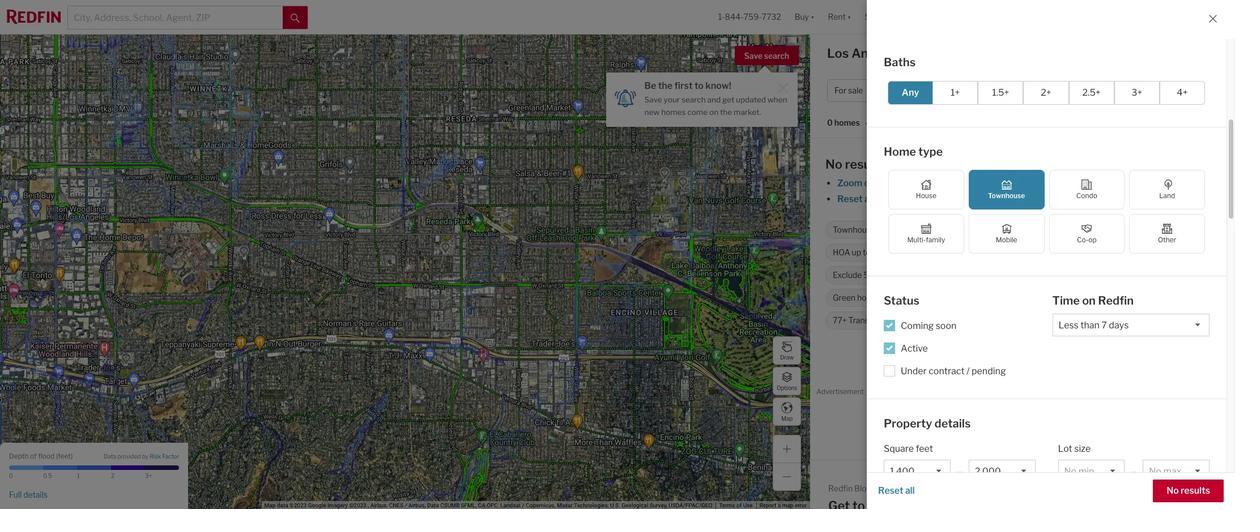 Task type: locate. For each thing, give the bounding box(es) containing it.
0 horizontal spatial no results
[[826, 157, 886, 172]]

/ right landsat
[[522, 503, 525, 509]]

reset down zoom
[[838, 194, 863, 205]]

search inside button
[[764, 51, 789, 61]]

4+ radio
[[1160, 81, 1205, 105]]

ca left opc,
[[478, 503, 485, 509]]

be the first to know!
[[645, 80, 732, 91]]

baths
[[884, 56, 916, 69], [1051, 86, 1072, 95]]

save up new
[[645, 95, 662, 104]]

1 vertical spatial map
[[264, 503, 276, 509]]

0 horizontal spatial save
[[645, 95, 662, 104]]

on inside save your search and get updated when new homes come on the market.
[[710, 108, 719, 117]]

0 horizontal spatial no
[[826, 157, 843, 172]]

all
[[865, 194, 874, 205], [905, 486, 915, 496]]

details right full
[[23, 490, 48, 500]]

under
[[901, 366, 927, 377]]

0 horizontal spatial baths
[[884, 56, 916, 69]]

2 ©2023 from the left
[[349, 503, 367, 509]]

map inside button
[[781, 415, 793, 422]]

property
[[884, 417, 932, 430]]

redfin right on
[[1019, 225, 1043, 235]]

airbus, right cnes
[[409, 503, 426, 509]]

0 vertical spatial exclude
[[951, 248, 980, 257]]

1 horizontal spatial search
[[764, 51, 789, 61]]

beds / baths
[[1026, 86, 1072, 95]]

1 horizontal spatial score
[[1062, 293, 1084, 303]]

remove 2+ garage spots image
[[1120, 317, 1126, 324]]

the down get in the top right of the page
[[720, 108, 732, 117]]

2 horizontal spatial homes
[[1104, 194, 1133, 205]]

report left the ad
[[1204, 390, 1221, 396]]

of inside zoom out reset all filters or remove one of your filters below to see more homes
[[967, 194, 975, 205]]

score left remove 77+ transit score image
[[876, 316, 898, 326]]

baths up price
[[884, 56, 916, 69]]

option group containing house
[[889, 170, 1205, 254]]

1 vertical spatial report
[[760, 503, 777, 509]]

co-
[[1077, 236, 1089, 244]]

0
[[827, 118, 833, 128], [9, 473, 13, 479]]

1 vertical spatial homes
[[835, 118, 860, 128]]

2 vertical spatial redfin
[[829, 484, 853, 494]]

1 horizontal spatial exclude
[[951, 248, 980, 257]]

feet right square
[[916, 444, 933, 455]]

no
[[826, 157, 843, 172], [1167, 486, 1179, 496]]

save inside button
[[744, 51, 763, 61]]

3+ up remove 77+ transit score image
[[909, 293, 918, 303]]

1 horizontal spatial ©2023
[[349, 503, 367, 509]]

2+ left the garage
[[1055, 316, 1064, 326]]

1 vertical spatial your
[[977, 194, 996, 205]]

1 horizontal spatial feet
[[916, 444, 933, 455]]

of right the one
[[967, 194, 975, 205]]

0 vertical spatial option group
[[888, 81, 1205, 105]]

1 horizontal spatial save
[[744, 51, 763, 61]]

save for save your search and get updated when new homes come on the market.
[[645, 95, 662, 104]]

report
[[1204, 390, 1221, 396], [760, 503, 777, 509]]

townhouse inside "checkbox"
[[988, 192, 1025, 200]]

your down 'first'
[[664, 95, 680, 104]]

lot size
[[1058, 444, 1091, 455]]

to left see
[[1052, 194, 1061, 205]]

all down square feet
[[905, 486, 915, 496]]

• inside 0 homes • sort : recommended
[[866, 119, 868, 128]]

all down out
[[865, 194, 874, 205]]

—
[[956, 467, 963, 477], [1131, 467, 1138, 477]]

search
[[764, 51, 789, 61], [682, 95, 706, 104]]

0 vertical spatial save
[[744, 51, 763, 61]]

score left remove 35+ walk score image
[[1062, 293, 1084, 303]]

options button
[[773, 367, 801, 396]]

1 vertical spatial details
[[23, 490, 48, 500]]

/ right beds on the top right
[[1046, 86, 1049, 95]]

0 vertical spatial more
[[1080, 194, 1102, 205]]

map left data
[[264, 503, 276, 509]]

report for report ad
[[1204, 390, 1221, 396]]

ca
[[906, 46, 924, 61], [478, 503, 485, 509]]

more right see
[[1080, 194, 1102, 205]]

• left 17
[[1156, 86, 1158, 95]]

House checkbox
[[889, 170, 964, 210]]

weekend
[[990, 316, 1024, 326]]

map region
[[0, 0, 854, 509]]

35+
[[1025, 293, 1040, 303]]

0 vertical spatial the
[[658, 80, 673, 91]]

0 horizontal spatial on
[[710, 108, 719, 117]]

any
[[902, 87, 919, 98]]

0 vertical spatial 2+
[[1041, 87, 1052, 98]]

1-844-759-7732
[[718, 12, 781, 22]]

option group containing any
[[888, 81, 1205, 105]]

score for 26+ bike score
[[1149, 293, 1170, 303]]

zoom out reset all filters or remove one of your filters below to see more homes
[[838, 178, 1133, 205]]

1 horizontal spatial report
[[1204, 390, 1221, 396]]

1 vertical spatial on
[[1082, 294, 1096, 308]]

data left provided
[[104, 454, 116, 460]]

0 horizontal spatial 0
[[9, 473, 13, 479]]

•
[[1156, 86, 1158, 95], [866, 119, 868, 128]]

details right property
[[935, 417, 971, 430]]

1 vertical spatial all
[[905, 486, 915, 496]]

1 vertical spatial townhouse
[[988, 192, 1025, 200]]

search up come
[[682, 95, 706, 104]]

up
[[852, 248, 861, 257]]

list box up read
[[1143, 460, 1210, 483]]

airbus, right ,
[[370, 503, 388, 509]]

filters inside button
[[1132, 86, 1154, 95]]

2 horizontal spatial score
[[1149, 293, 1170, 303]]

3+ left stories
[[1054, 248, 1063, 257]]

1 horizontal spatial baths
[[1051, 86, 1072, 95]]

0 horizontal spatial results
[[845, 157, 886, 172]]

geological
[[622, 503, 648, 509]]

map down options
[[781, 415, 793, 422]]

0 horizontal spatial more
[[1080, 194, 1102, 205]]

of left flood
[[30, 452, 37, 460]]

0 horizontal spatial report
[[760, 503, 777, 509]]

los
[[827, 46, 849, 61]]

sq.
[[955, 225, 965, 235]]

0 horizontal spatial ca
[[478, 503, 485, 509]]

remove hoa up to $250/month image
[[926, 249, 933, 256]]

/ left the pending
[[967, 366, 970, 377]]

)
[[71, 452, 73, 460]]

score right bike
[[1149, 293, 1170, 303]]

2 horizontal spatial to
[[1052, 194, 1061, 205]]

1 horizontal spatial no
[[1167, 486, 1179, 496]]

1 vertical spatial no results
[[1167, 486, 1210, 496]]

a
[[778, 503, 781, 509]]

filters left below
[[998, 194, 1023, 205]]

1,400-2,000 sq. ft.
[[906, 225, 975, 235]]

1 vertical spatial exclude
[[833, 271, 862, 280]]

map for map
[[781, 415, 793, 422]]

more right read
[[1186, 485, 1208, 495]]

0 horizontal spatial details
[[23, 490, 48, 500]]

Condo checkbox
[[1049, 170, 1125, 210]]

3+ right all
[[1132, 87, 1143, 98]]

land
[[1160, 192, 1175, 200]]

map
[[782, 503, 794, 509]]

los angeles, ca homes for sale
[[827, 46, 1017, 61]]

3+ for 3+ option
[[1132, 87, 1143, 98]]

homes right condo at right
[[1104, 194, 1133, 205]]

0 vertical spatial baths
[[884, 56, 916, 69]]

view
[[1124, 271, 1141, 280]]

exclude
[[951, 248, 980, 257], [833, 271, 862, 280]]

0 vertical spatial no
[[826, 157, 843, 172]]

7
[[1080, 225, 1085, 235]]

all inside button
[[905, 486, 915, 496]]

less
[[1045, 225, 1060, 235]]

1 horizontal spatial the
[[720, 108, 732, 117]]

reset inside button
[[878, 486, 904, 496]]

flood
[[38, 452, 54, 460]]

exclude down ft.
[[951, 248, 980, 257]]

0 horizontal spatial homes
[[661, 108, 686, 117]]

77+ transit score
[[833, 316, 898, 326]]

1 horizontal spatial results
[[1181, 486, 1210, 496]]

0 vertical spatial townhouse
[[950, 86, 993, 95]]

759-
[[744, 12, 762, 22]]

provided
[[118, 454, 141, 460]]

google image
[[3, 495, 40, 509]]

1 vertical spatial •
[[866, 119, 868, 128]]

remove exclude 55+ communities image
[[935, 272, 942, 279]]

0 vertical spatial of
[[967, 194, 975, 205]]

redfin left blog
[[829, 484, 853, 494]]

2+ inside option
[[1041, 87, 1052, 98]]

contract
[[929, 366, 965, 377]]

your
[[664, 95, 680, 104], [977, 194, 996, 205]]

townhouse
[[950, 86, 993, 95], [988, 192, 1025, 200], [833, 225, 876, 235]]

remove 77+ transit score image
[[904, 317, 911, 324]]

results
[[845, 157, 886, 172], [1181, 486, 1210, 496]]

spots
[[1093, 316, 1114, 326]]

search inside save your search and get updated when new homes come on the market.
[[682, 95, 706, 104]]

landsat
[[501, 503, 521, 509]]

2 vertical spatial homes
[[1104, 194, 1133, 205]]

3+
[[1132, 87, 1143, 98], [1054, 248, 1063, 257], [909, 293, 918, 303], [145, 473, 152, 479]]

2 horizontal spatial filters
[[1132, 86, 1154, 95]]

report left a
[[760, 503, 777, 509]]

1 horizontal spatial data
[[427, 503, 439, 509]]

3+ greatschools rating
[[909, 293, 994, 303]]

basement
[[1035, 271, 1073, 280]]

transit
[[849, 316, 874, 326]]

0 down for sale button
[[827, 118, 833, 128]]

filters right all
[[1132, 86, 1154, 95]]

1 — from the left
[[956, 467, 963, 477]]

1-
[[718, 12, 725, 22]]

the right be
[[658, 80, 673, 91]]

1 vertical spatial 2+
[[1055, 316, 1064, 326]]

1 horizontal spatial airbus,
[[409, 503, 426, 509]]

details inside button
[[23, 490, 48, 500]]

3+ down by
[[145, 473, 152, 479]]

exclude up the green
[[833, 271, 862, 280]]

coming
[[901, 321, 934, 331]]

remove private pool image
[[1010, 272, 1017, 279]]

submit search image
[[291, 13, 300, 23]]

remove exclude land leases image
[[1029, 249, 1035, 256]]

0 vertical spatial on
[[710, 108, 719, 117]]

score for 77+ transit score
[[876, 316, 898, 326]]

0 inside 0 homes • sort : recommended
[[827, 118, 833, 128]]

1 vertical spatial search
[[682, 95, 706, 104]]

details for property details
[[935, 417, 971, 430]]

sale
[[848, 86, 863, 95]]

ca left homes at the top right of the page
[[906, 46, 924, 61]]

1 vertical spatial results
[[1181, 486, 1210, 496]]

0 horizontal spatial score
[[876, 316, 898, 326]]

2 vertical spatial to
[[863, 248, 871, 257]]

2+ right remove townhouse icon
[[1041, 87, 1052, 98]]

coming soon
[[901, 321, 957, 331]]

baths inside button
[[1051, 86, 1072, 95]]

0 vertical spatial details
[[935, 417, 971, 430]]

read
[[1161, 485, 1184, 495]]

more inside zoom out reset all filters or remove one of your filters below to see more homes
[[1080, 194, 1102, 205]]

save down 759-
[[744, 51, 763, 61]]

2+ for 2+
[[1041, 87, 1052, 98]]

on redfin less than 7 days
[[1007, 225, 1104, 235]]

3+ inside option
[[1132, 87, 1143, 98]]

be the first to know! dialog
[[606, 66, 798, 127]]

more
[[1080, 194, 1102, 205], [1186, 485, 1208, 495]]

u.s.
[[610, 503, 620, 509]]

0 horizontal spatial reset
[[838, 194, 863, 205]]

mobile
[[996, 236, 1018, 244]]

map
[[781, 415, 793, 422], [264, 503, 276, 509]]

0 vertical spatial 0
[[827, 118, 833, 128]]

feet right flood
[[58, 452, 71, 460]]

1 horizontal spatial no results
[[1167, 486, 1210, 496]]

1 horizontal spatial homes
[[835, 118, 860, 128]]

0 vertical spatial homes
[[661, 108, 686, 117]]

0 horizontal spatial filters
[[876, 194, 901, 205]]

1 horizontal spatial 2+
[[1055, 316, 1064, 326]]

homes down for sale
[[835, 118, 860, 128]]

1 vertical spatial the
[[720, 108, 732, 117]]

terms of use link
[[719, 503, 753, 509]]

2
[[111, 473, 114, 479]]

0 horizontal spatial map
[[264, 503, 276, 509]]

35+ walk score
[[1025, 293, 1084, 303]]

0 vertical spatial all
[[865, 194, 874, 205]]

on up 2+ garage spots
[[1082, 294, 1096, 308]]

green home
[[833, 293, 879, 303]]

time on redfin
[[1053, 294, 1134, 308]]

2 — from the left
[[1131, 467, 1138, 477]]

filters left the or
[[876, 194, 901, 205]]

0 vertical spatial report
[[1204, 390, 1221, 396]]

1 horizontal spatial ca
[[906, 46, 924, 61]]

©2023
[[290, 503, 307, 509], [349, 503, 367, 509]]

redfin up remove 2+ garage spots icon
[[1098, 294, 1134, 308]]

0 up full
[[9, 473, 13, 479]]

home
[[884, 145, 916, 158]]

angeles,
[[852, 46, 903, 61]]

days
[[1086, 225, 1104, 235]]

to right up
[[863, 248, 871, 257]]

©2023 left ,
[[349, 503, 367, 509]]

0 vertical spatial your
[[664, 95, 680, 104]]

1 vertical spatial save
[[645, 95, 662, 104]]

remove 3+ stories image
[[1096, 249, 1103, 256]]

open
[[929, 316, 949, 326]]

• inside button
[[1156, 86, 1158, 95]]

1 horizontal spatial of
[[737, 503, 742, 509]]

new
[[645, 108, 660, 117]]

• left sort
[[866, 119, 868, 128]]

data left csumb
[[427, 503, 439, 509]]

0 vertical spatial data
[[104, 454, 116, 460]]

1 vertical spatial reset
[[878, 486, 904, 496]]

0 horizontal spatial exclude
[[833, 271, 862, 280]]

1 horizontal spatial •
[[1156, 86, 1158, 95]]

co-op
[[1077, 236, 1097, 244]]

search down 7732
[[764, 51, 789, 61]]

beds / baths button
[[1018, 79, 1094, 102]]

1 horizontal spatial details
[[935, 417, 971, 430]]

square
[[884, 444, 914, 455]]

map for map data ©2023 google  imagery ©2023 , airbus, cnes / airbus, data csumb sfml, ca opc, landsat / copernicus, maxar technologies, u.s. geological survey, usda/fpac/geo
[[264, 503, 276, 509]]

sfml,
[[461, 503, 477, 509]]

option group
[[888, 81, 1205, 105], [889, 170, 1205, 254]]

list box
[[1053, 314, 1210, 336], [884, 460, 951, 483], [969, 460, 1036, 483], [1058, 460, 1125, 483], [1143, 460, 1210, 483]]

all inside zoom out reset all filters or remove one of your filters below to see more homes
[[865, 194, 874, 205]]

1 vertical spatial redfin
[[1098, 294, 1134, 308]]

reset right blog
[[878, 486, 904, 496]]

0 vertical spatial reset
[[838, 194, 863, 205]]

list box down size
[[1058, 460, 1125, 483]]

open house this weekend
[[929, 316, 1024, 326]]

— for lot size
[[1131, 467, 1138, 477]]

report inside button
[[1204, 390, 1221, 396]]

to right 'first'
[[695, 80, 704, 91]]

your inside zoom out reset all filters or remove one of your filters below to see more homes
[[977, 194, 996, 205]]

save inside save your search and get updated when new homes come on the market.
[[645, 95, 662, 104]]

0 horizontal spatial your
[[664, 95, 680, 104]]

Land checkbox
[[1130, 170, 1205, 210]]

on down and
[[710, 108, 719, 117]]

exclude for exclude land leases
[[951, 248, 980, 257]]

0 horizontal spatial data
[[104, 454, 116, 460]]

terms
[[719, 503, 735, 509]]

0 horizontal spatial ©2023
[[290, 503, 307, 509]]

1-844-759-7732 link
[[718, 12, 781, 22]]

Townhouse checkbox
[[969, 170, 1045, 210]]

Multi-family checkbox
[[889, 214, 964, 254]]

1 vertical spatial to
[[1052, 194, 1061, 205]]

house
[[950, 316, 973, 326]]

©2023 right data
[[290, 503, 307, 509]]

of left use
[[737, 503, 742, 509]]

no inside 'button'
[[1167, 486, 1179, 496]]

0 horizontal spatial —
[[956, 467, 963, 477]]

1 horizontal spatial more
[[1186, 485, 1208, 495]]

Any radio
[[888, 81, 933, 105]]

homes right new
[[661, 108, 686, 117]]

0 horizontal spatial of
[[30, 452, 37, 460]]

0 vertical spatial search
[[764, 51, 789, 61]]

1 vertical spatial baths
[[1051, 86, 1072, 95]]

your right the one
[[977, 194, 996, 205]]

3+ for 3+ greatschools rating
[[909, 293, 918, 303]]

out
[[864, 178, 879, 189]]

baths right beds on the top right
[[1051, 86, 1072, 95]]

size
[[1075, 444, 1091, 455]]

0 vertical spatial •
[[1156, 86, 1158, 95]]

1 horizontal spatial redfin
[[1019, 225, 1043, 235]]



Task type: describe. For each thing, give the bounding box(es) containing it.
844-
[[725, 12, 744, 22]]

0.5
[[43, 473, 52, 479]]

2,000
[[930, 225, 953, 235]]

your inside save your search and get updated when new homes come on the market.
[[664, 95, 680, 104]]

hoa
[[833, 248, 850, 257]]

pool
[[988, 271, 1004, 280]]

details for full details
[[23, 490, 48, 500]]

copernicus,
[[526, 503, 556, 509]]

report a map error link
[[760, 503, 807, 509]]

0 vertical spatial results
[[845, 157, 886, 172]]

no results button
[[1153, 480, 1224, 503]]

reset all filters button
[[837, 194, 902, 205]]

townhouse inside 'button'
[[950, 86, 993, 95]]

1 horizontal spatial on
[[1082, 294, 1096, 308]]

remove have view image
[[1146, 272, 1153, 279]]

stories
[[1065, 248, 1090, 257]]

communities
[[880, 271, 929, 280]]

google
[[308, 503, 326, 509]]

2 vertical spatial townhouse
[[833, 225, 876, 235]]

walk
[[1042, 293, 1060, 303]]

remove townhouse image
[[998, 87, 1005, 94]]

to inside zoom out reset all filters or remove one of your filters below to see more homes
[[1052, 194, 1061, 205]]

1 vertical spatial more
[[1186, 485, 1208, 495]]

1.5+
[[992, 87, 1010, 98]]

get
[[723, 95, 735, 104]]

exclude land leases
[[951, 248, 1023, 257]]

option group for home type
[[889, 170, 1205, 254]]

no results inside 'button'
[[1167, 486, 1210, 496]]

opc,
[[487, 503, 499, 509]]

status
[[884, 294, 920, 308]]

under contract / pending
[[901, 366, 1006, 377]]

redfin blog
[[829, 484, 872, 494]]

reset inside zoom out reset all filters or remove one of your filters below to see more homes
[[838, 194, 863, 205]]

55+
[[864, 271, 879, 280]]

map button
[[773, 398, 801, 426]]

multi-
[[908, 236, 926, 244]]

below
[[1025, 194, 1050, 205]]

Co-op checkbox
[[1049, 214, 1125, 254]]

read more
[[1161, 485, 1208, 495]]

risk factor link
[[150, 454, 179, 461]]

green
[[833, 293, 856, 303]]

report for report a map error
[[760, 503, 777, 509]]

ad region
[[817, 397, 1229, 448]]

family
[[926, 236, 945, 244]]

/ inside button
[[1046, 86, 1049, 95]]

homes inside save your search and get updated when new homes come on the market.
[[661, 108, 686, 117]]

full details button
[[9, 490, 48, 500]]

17
[[1160, 86, 1169, 95]]

3+ radio
[[1115, 81, 1160, 105]]

exclude for exclude 55+ communities
[[833, 271, 862, 280]]

advertisement
[[817, 388, 864, 396]]

0 vertical spatial ca
[[906, 46, 924, 61]]

map data ©2023 google  imagery ©2023 , airbus, cnes / airbus, data csumb sfml, ca opc, landsat / copernicus, maxar technologies, u.s. geological survey, usda/fpac/geo
[[264, 503, 713, 509]]

homes inside zoom out reset all filters or remove one of your filters below to see more homes
[[1104, 194, 1133, 205]]

recommended button
[[892, 118, 961, 128]]

full details
[[9, 490, 48, 500]]

sale
[[991, 46, 1017, 61]]

full
[[9, 490, 22, 500]]

have view
[[1103, 271, 1141, 280]]

of for depth of flood ( feet )
[[30, 452, 37, 460]]

save search
[[744, 51, 789, 61]]

2 horizontal spatial redfin
[[1098, 294, 1134, 308]]

— for square feet
[[956, 467, 963, 477]]

greatschools
[[920, 293, 970, 303]]

remove 35+ walk score image
[[1089, 295, 1096, 301]]

multi-family
[[908, 236, 945, 244]]

on
[[1007, 225, 1017, 235]]

0 for 0
[[9, 473, 13, 479]]

depth of flood ( feet )
[[9, 452, 73, 460]]

26+
[[1114, 293, 1129, 303]]

,
[[368, 503, 369, 509]]

1 vertical spatial data
[[427, 503, 439, 509]]

the inside save your search and get updated when new homes come on the market.
[[720, 108, 732, 117]]

to inside dialog
[[695, 80, 704, 91]]

list box down bike
[[1053, 314, 1210, 336]]

by
[[142, 454, 148, 460]]

than
[[1061, 225, 1078, 235]]

Mobile checkbox
[[969, 214, 1045, 254]]

score for 35+ walk score
[[1062, 293, 1084, 303]]

depth
[[9, 452, 29, 460]]

all filters • 17 button
[[1099, 79, 1176, 102]]

2 airbus, from the left
[[409, 503, 426, 509]]

Other checkbox
[[1130, 214, 1205, 254]]

:
[[891, 118, 892, 128]]

option group for baths
[[888, 81, 1205, 105]]

private pool
[[960, 271, 1004, 280]]

1+ radio
[[933, 81, 978, 105]]

survey,
[[650, 503, 667, 509]]

1.5+ radio
[[978, 81, 1024, 105]]

2+ garage spots
[[1055, 316, 1114, 326]]

0 horizontal spatial the
[[658, 80, 673, 91]]

see
[[1063, 194, 1078, 205]]

data
[[277, 503, 288, 509]]

list box down ad region
[[969, 460, 1036, 483]]

error
[[795, 503, 807, 509]]

2+ for 2+ garage spots
[[1055, 316, 1064, 326]]

use
[[743, 503, 753, 509]]

homes inside 0 homes • sort : recommended
[[835, 118, 860, 128]]

77+
[[833, 316, 847, 326]]

2+ radio
[[1024, 81, 1069, 105]]

results inside 'button'
[[1181, 486, 1210, 496]]

garage
[[1066, 316, 1091, 326]]

house
[[916, 192, 937, 200]]

1+
[[951, 87, 960, 98]]

of for terms of use
[[737, 503, 742, 509]]

one
[[949, 194, 965, 205]]

technologies,
[[574, 503, 609, 509]]

have
[[1103, 271, 1122, 280]]

• for homes
[[866, 119, 868, 128]]

be
[[645, 80, 656, 91]]

sort
[[874, 118, 891, 128]]

0 horizontal spatial feet
[[58, 452, 71, 460]]

1 airbus, from the left
[[370, 503, 388, 509]]

list box down square feet
[[884, 460, 951, 483]]

maxar
[[557, 503, 573, 509]]

1 horizontal spatial filters
[[998, 194, 1023, 205]]

City, Address, School, Agent, ZIP search field
[[68, 6, 283, 29]]

0 for 0 homes • sort : recommended
[[827, 118, 833, 128]]

save for save search
[[744, 51, 763, 61]]

for sale
[[835, 86, 863, 95]]

1
[[77, 473, 80, 479]]

1 vertical spatial ca
[[478, 503, 485, 509]]

/ right cnes
[[405, 503, 407, 509]]

0 vertical spatial no results
[[826, 157, 886, 172]]

read more link
[[1161, 483, 1217, 497]]

26+ bike score
[[1114, 293, 1170, 303]]

op
[[1089, 236, 1097, 244]]

report ad button
[[1204, 390, 1229, 398]]

remove basement image
[[1078, 272, 1085, 279]]

3+ for 3+ stories
[[1054, 248, 1063, 257]]

3+ stories
[[1054, 248, 1090, 257]]

1 ©2023 from the left
[[290, 503, 307, 509]]

blog
[[855, 484, 872, 494]]

remove green home image
[[884, 295, 890, 301]]

imagery
[[327, 503, 348, 509]]

and
[[708, 95, 721, 104]]

2.5+ radio
[[1069, 81, 1115, 105]]

square feet
[[884, 444, 933, 455]]

zoom
[[838, 178, 863, 189]]

price
[[897, 86, 916, 95]]

(
[[56, 452, 58, 460]]

recommended
[[894, 118, 952, 128]]

• for filters
[[1156, 86, 1158, 95]]



Task type: vqa. For each thing, say whether or not it's contained in the screenshot.
2-
no



